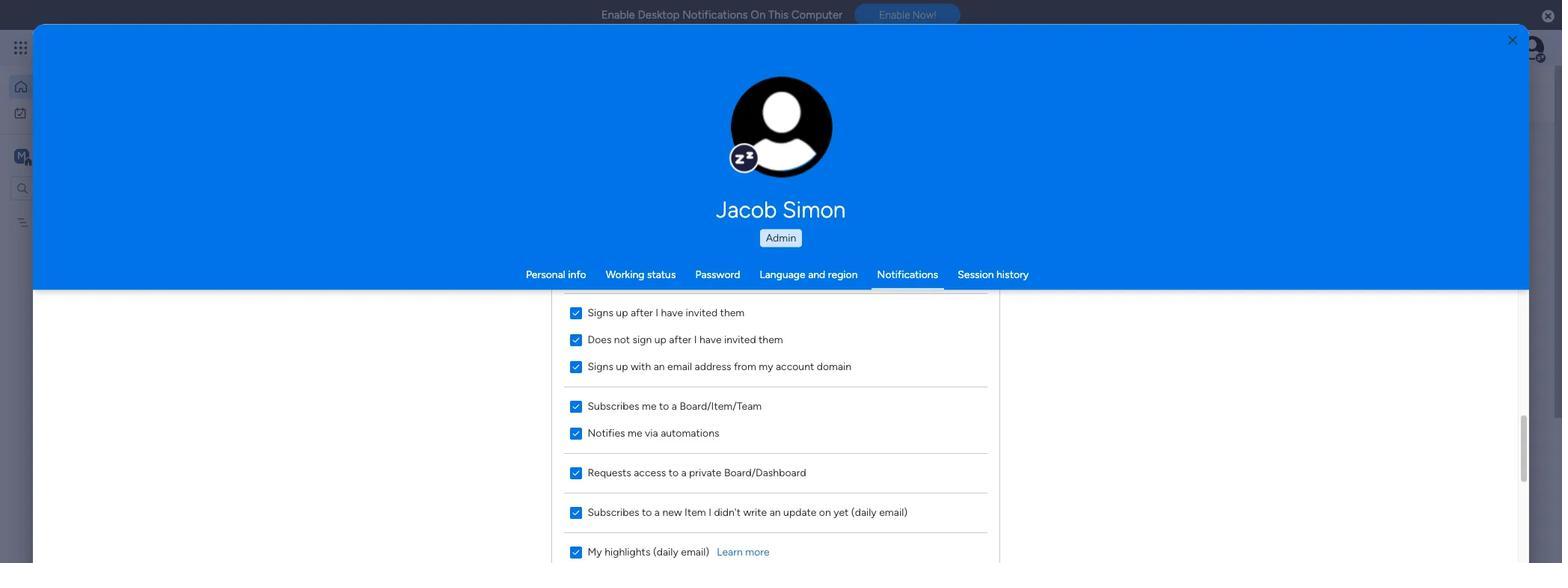 Task type: describe. For each thing, give the bounding box(es) containing it.
password link
[[695, 268, 740, 281]]

board
[[52, 216, 79, 229]]

learn
[[717, 547, 743, 559]]

admin
[[766, 231, 796, 244]]

0 horizontal spatial (daily
[[653, 547, 678, 559]]

region containing signs up after i have invited them
[[552, 83, 999, 563]]

subscribes me to a board/item/team
[[588, 401, 762, 413]]

workspace image
[[14, 148, 29, 164]]

teammates
[[449, 512, 510, 526]]

up for with
[[616, 361, 628, 374]]

work
[[50, 106, 73, 119]]

Search in workspace field
[[31, 180, 125, 197]]

me for subscribes
[[642, 401, 657, 413]]

close image
[[1508, 35, 1517, 46]]

language
[[760, 268, 806, 281]]

didn't
[[714, 507, 741, 520]]

jacob simon
[[716, 196, 846, 223]]

invite
[[389, 512, 419, 526]]

personal
[[526, 268, 566, 281]]

0 horizontal spatial them
[[720, 307, 745, 320]]

desktop
[[638, 8, 680, 22]]

highlights
[[605, 547, 651, 559]]

working status link
[[606, 268, 676, 281]]

1 horizontal spatial after
[[669, 334, 692, 347]]

i for up
[[694, 334, 697, 347]]

yet
[[834, 507, 849, 520]]

working status
[[606, 268, 676, 281]]

signs for signs up with an email address from my account domain
[[588, 361, 613, 374]]

jacob simon button
[[575, 196, 987, 223]]

a for private
[[681, 467, 687, 480]]

sign
[[633, 334, 652, 347]]

my work button
[[9, 101, 161, 125]]

from
[[734, 361, 756, 374]]

my for my board
[[35, 216, 50, 229]]

computer
[[791, 8, 843, 22]]

more
[[745, 547, 770, 559]]

picture
[[766, 148, 797, 159]]

dapulse close image
[[1542, 9, 1555, 24]]

0 horizontal spatial email)
[[681, 547, 709, 559]]

enable for enable desktop notifications on this computer
[[601, 8, 635, 22]]

subscribes to a new item i didn't write an update on yet (daily email)
[[588, 507, 908, 520]]

my
[[759, 361, 773, 374]]

to for access
[[669, 467, 679, 480]]

now!
[[913, 9, 936, 21]]

private
[[689, 467, 722, 480]]

does not sign up after i have invited them
[[588, 334, 783, 347]]

0 vertical spatial email)
[[879, 507, 908, 520]]

update
[[783, 507, 817, 520]]

requests
[[588, 467, 631, 480]]

via
[[645, 428, 658, 440]]

2 vertical spatial a
[[655, 507, 660, 520]]

subscribes for subscribes to a new item i didn't write an update on yet (daily email)
[[588, 507, 639, 520]]

1 vertical spatial and
[[513, 512, 533, 526]]

collaborating
[[564, 512, 634, 526]]

0 vertical spatial and
[[808, 268, 826, 281]]

0 horizontal spatial invited
[[686, 307, 718, 320]]

language and region link
[[760, 268, 858, 281]]

0 horizontal spatial after
[[631, 307, 653, 320]]

my work
[[33, 106, 73, 119]]

monday button
[[39, 28, 238, 67]]

me for notifies
[[628, 428, 642, 440]]

1 vertical spatial them
[[759, 334, 783, 347]]

region
[[828, 268, 858, 281]]

signs up after i have invited them
[[588, 307, 745, 320]]

this
[[768, 8, 789, 22]]

learn more
[[717, 547, 770, 559]]

m
[[17, 149, 26, 162]]

my highlights (daily email)
[[588, 547, 709, 559]]

change
[[750, 135, 783, 146]]

notifies
[[588, 428, 625, 440]]

on
[[751, 8, 766, 22]]

change profile picture
[[750, 135, 813, 159]]

1 vertical spatial an
[[770, 507, 781, 520]]

my for my highlights (daily email)
[[588, 547, 602, 559]]

home button
[[9, 75, 161, 99]]

session
[[958, 268, 994, 281]]

up for after
[[616, 307, 628, 320]]

email
[[667, 361, 692, 374]]



Task type: locate. For each thing, give the bounding box(es) containing it.
(daily
[[851, 507, 877, 520], [653, 547, 678, 559]]

subscribes for subscribes me to a board/item/team
[[588, 401, 639, 413]]

1 horizontal spatial a
[[672, 401, 677, 413]]

0 horizontal spatial a
[[655, 507, 660, 520]]

email)
[[879, 507, 908, 520], [681, 547, 709, 559]]

notifications left on
[[682, 8, 748, 22]]

2 vertical spatial my
[[588, 547, 602, 559]]

i
[[656, 307, 658, 320], [694, 334, 697, 347], [709, 507, 712, 520]]

a left private
[[681, 467, 687, 480]]

me up "via"
[[642, 401, 657, 413]]

signs down does
[[588, 361, 613, 374]]

2 subscribes from the top
[[588, 507, 639, 520]]

0 horizontal spatial notifications
[[682, 8, 748, 22]]

subscribes down requests
[[588, 507, 639, 520]]

a left new
[[655, 507, 660, 520]]

1 vertical spatial i
[[694, 334, 697, 347]]

status
[[647, 268, 676, 281]]

0 vertical spatial an
[[654, 361, 665, 374]]

2 horizontal spatial i
[[709, 507, 712, 520]]

0 horizontal spatial an
[[654, 361, 665, 374]]

invited up from
[[724, 334, 756, 347]]

to left new
[[642, 507, 652, 520]]

workspace selection element
[[14, 147, 125, 166]]

enable now!
[[879, 9, 936, 21]]

session history
[[958, 268, 1029, 281]]

workspace
[[64, 149, 123, 163]]

new
[[662, 507, 682, 520]]

password
[[695, 268, 740, 281]]

automations
[[661, 428, 719, 440]]

board/dashboard
[[724, 467, 806, 480]]

1 horizontal spatial invited
[[724, 334, 756, 347]]

have up does not sign up after i have invited them
[[661, 307, 683, 320]]

after up email
[[669, 334, 692, 347]]

my inside list box
[[35, 216, 50, 229]]

subscribes
[[588, 401, 639, 413], [588, 507, 639, 520]]

1 horizontal spatial them
[[759, 334, 783, 347]]

profile
[[786, 135, 813, 146]]

does
[[588, 334, 612, 347]]

main workspace
[[34, 149, 123, 163]]

domain
[[817, 361, 852, 374]]

1 horizontal spatial enable
[[879, 9, 910, 21]]

enable for enable now!
[[879, 9, 910, 21]]

to up the notifies me via automations
[[659, 401, 669, 413]]

signs up does
[[588, 307, 613, 320]]

me left "via"
[[628, 428, 642, 440]]

1 vertical spatial after
[[669, 334, 692, 347]]

1 vertical spatial a
[[681, 467, 687, 480]]

0 vertical spatial a
[[672, 401, 677, 413]]

after
[[631, 307, 653, 320], [669, 334, 692, 347]]

up up not
[[616, 307, 628, 320]]

invited up does not sign up after i have invited them
[[686, 307, 718, 320]]

0 vertical spatial them
[[720, 307, 745, 320]]

2 vertical spatial up
[[616, 361, 628, 374]]

1 horizontal spatial an
[[770, 507, 781, 520]]

option
[[0, 209, 191, 212]]

board/item/team
[[680, 401, 762, 413]]

access
[[634, 467, 666, 480]]

1 vertical spatial email)
[[681, 547, 709, 559]]

not
[[614, 334, 630, 347]]

after up sign
[[631, 307, 653, 320]]

start
[[536, 512, 561, 526]]

jacob simon image
[[1520, 36, 1544, 60]]

1 horizontal spatial (daily
[[851, 507, 877, 520]]

enable now! button
[[855, 4, 961, 26]]

0 vertical spatial subscribes
[[588, 401, 639, 413]]

personal info
[[526, 268, 586, 281]]

up right sign
[[655, 334, 667, 347]]

my left highlights
[[588, 547, 602, 559]]

notifies me via automations
[[588, 428, 719, 440]]

2 vertical spatial i
[[709, 507, 712, 520]]

0 horizontal spatial and
[[513, 512, 533, 526]]

email) right yet
[[879, 507, 908, 520]]

your
[[422, 512, 446, 526]]

1 image
[[1344, 31, 1357, 48]]

0 horizontal spatial have
[[661, 307, 683, 320]]

on
[[819, 507, 831, 520]]

my inside "region"
[[588, 547, 602, 559]]

0 vertical spatial up
[[616, 307, 628, 320]]

enable inside button
[[879, 9, 910, 21]]

i for new
[[709, 507, 712, 520]]

language and region
[[760, 268, 858, 281]]

1 horizontal spatial and
[[808, 268, 826, 281]]

main
[[34, 149, 61, 163]]

notifications right region
[[877, 268, 938, 281]]

1 signs from the top
[[588, 307, 613, 320]]

0 vertical spatial to
[[659, 401, 669, 413]]

an right with
[[654, 361, 665, 374]]

0 vertical spatial (daily
[[851, 507, 877, 520]]

select product image
[[13, 40, 28, 55]]

my
[[33, 106, 47, 119], [35, 216, 50, 229], [588, 547, 602, 559]]

my inside button
[[33, 106, 47, 119]]

with
[[631, 361, 651, 374]]

1 vertical spatial notifications
[[877, 268, 938, 281]]

signs for signs up after i have invited them
[[588, 307, 613, 320]]

up
[[616, 307, 628, 320], [655, 334, 667, 347], [616, 361, 628, 374]]

them down password
[[720, 307, 745, 320]]

(daily right highlights
[[653, 547, 678, 559]]

to right the 'access'
[[669, 467, 679, 480]]

an right write
[[770, 507, 781, 520]]

account
[[776, 361, 814, 374]]

i up address
[[694, 334, 697, 347]]

enable
[[601, 8, 635, 22], [879, 9, 910, 21]]

my board
[[35, 216, 79, 229]]

jacob
[[716, 196, 777, 223]]

2 signs from the top
[[588, 361, 613, 374]]

working
[[606, 268, 645, 281]]

1 vertical spatial subscribes
[[588, 507, 639, 520]]

an
[[654, 361, 665, 374], [770, 507, 781, 520]]

region
[[552, 83, 999, 563]]

me
[[642, 401, 657, 413], [628, 428, 642, 440]]

signs up with an email address from my account domain
[[588, 361, 852, 374]]

1 vertical spatial invited
[[724, 334, 756, 347]]

i right item
[[709, 507, 712, 520]]

my left work
[[33, 106, 47, 119]]

enable desktop notifications on this computer
[[601, 8, 843, 22]]

a up the automations
[[672, 401, 677, 413]]

1 vertical spatial to
[[669, 467, 679, 480]]

0 vertical spatial notifications
[[682, 8, 748, 22]]

and
[[808, 268, 826, 281], [513, 512, 533, 526]]

2 vertical spatial to
[[642, 507, 652, 520]]

subscribes up notifies
[[588, 401, 639, 413]]

have up address
[[700, 334, 722, 347]]

1 horizontal spatial i
[[694, 334, 697, 347]]

home
[[34, 80, 63, 93]]

0 vertical spatial after
[[631, 307, 653, 320]]

simon
[[783, 196, 846, 223]]

session history link
[[958, 268, 1029, 281]]

email) left learn
[[681, 547, 709, 559]]

0 horizontal spatial enable
[[601, 8, 635, 22]]

0 vertical spatial my
[[33, 106, 47, 119]]

requests access to a private board/dashboard
[[588, 467, 806, 480]]

2 horizontal spatial a
[[681, 467, 687, 480]]

and left start on the bottom left of page
[[513, 512, 533, 526]]

signs
[[588, 307, 613, 320], [588, 361, 613, 374]]

address
[[695, 361, 731, 374]]

history
[[997, 268, 1029, 281]]

0 vertical spatial have
[[661, 307, 683, 320]]

0 horizontal spatial i
[[656, 307, 658, 320]]

my for my work
[[33, 106, 47, 119]]

enable left now!
[[879, 9, 910, 21]]

info
[[568, 268, 586, 281]]

invited
[[686, 307, 718, 320], [724, 334, 756, 347]]

1 subscribes from the top
[[588, 401, 639, 413]]

0 vertical spatial me
[[642, 401, 657, 413]]

them up my
[[759, 334, 783, 347]]

1 horizontal spatial email)
[[879, 507, 908, 520]]

invite your teammates and start collaborating
[[389, 512, 634, 526]]

monday
[[67, 39, 118, 56]]

0 vertical spatial signs
[[588, 307, 613, 320]]

my board list box
[[0, 207, 191, 437]]

i up does not sign up after i have invited them
[[656, 307, 658, 320]]

1 horizontal spatial notifications
[[877, 268, 938, 281]]

1 vertical spatial me
[[628, 428, 642, 440]]

write
[[743, 507, 767, 520]]

up left with
[[616, 361, 628, 374]]

learn more link
[[717, 546, 770, 561]]

my left board
[[35, 216, 50, 229]]

notifications
[[682, 8, 748, 22], [877, 268, 938, 281]]

0 vertical spatial i
[[656, 307, 658, 320]]

a for board/item/team
[[672, 401, 677, 413]]

0 vertical spatial invited
[[686, 307, 718, 320]]

enable left desktop
[[601, 8, 635, 22]]

and left region
[[808, 268, 826, 281]]

to
[[659, 401, 669, 413], [669, 467, 679, 480], [642, 507, 652, 520]]

notifications link
[[877, 268, 938, 281]]

1 vertical spatial my
[[35, 216, 50, 229]]

1 vertical spatial have
[[700, 334, 722, 347]]

1 vertical spatial up
[[655, 334, 667, 347]]

1 vertical spatial signs
[[588, 361, 613, 374]]

to for me
[[659, 401, 669, 413]]

have
[[661, 307, 683, 320], [700, 334, 722, 347]]

item
[[685, 507, 706, 520]]

change profile picture button
[[731, 76, 832, 178]]

1 vertical spatial (daily
[[653, 547, 678, 559]]

(daily right yet
[[851, 507, 877, 520]]

1 horizontal spatial have
[[700, 334, 722, 347]]

personal info link
[[526, 268, 586, 281]]



Task type: vqa. For each thing, say whether or not it's contained in the screenshot.
the Workspace 'image' to the right
no



